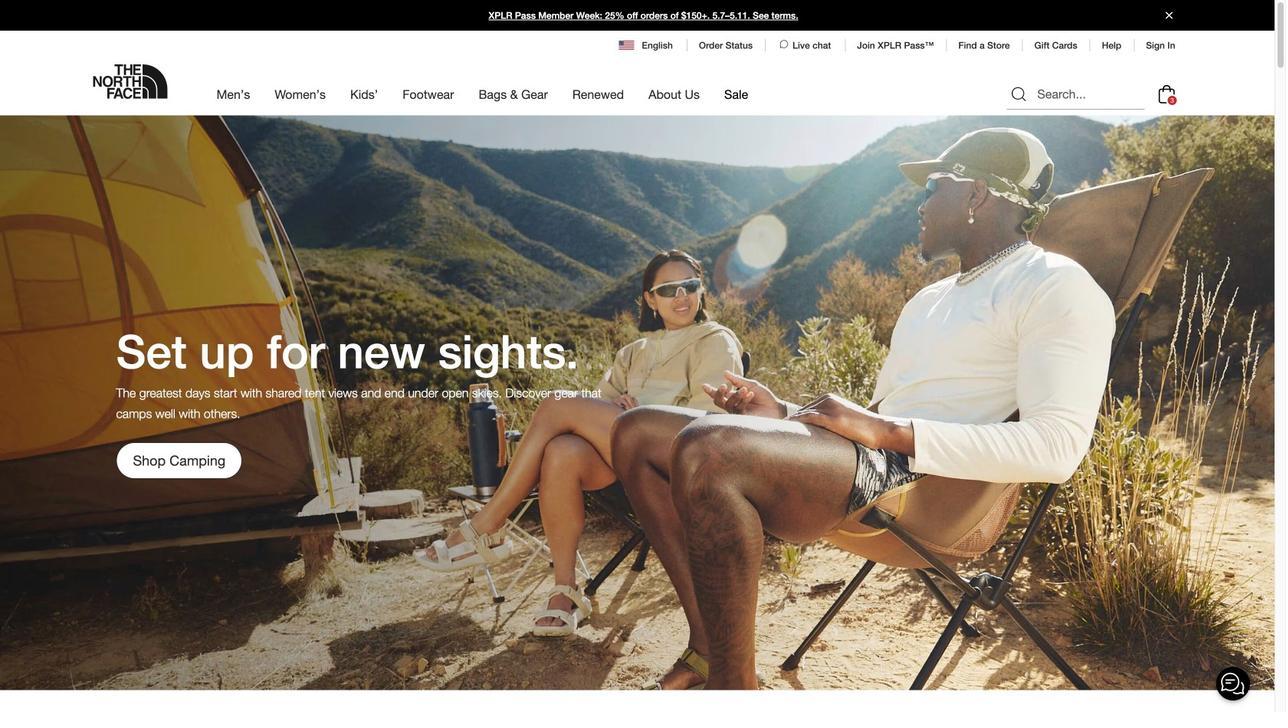 Task type: vqa. For each thing, say whether or not it's contained in the screenshot.
Sale LINK
no



Task type: describe. For each thing, give the bounding box(es) containing it.
two people sit in camp chairs outside their tent in a lush valley. image
[[0, 115, 1275, 690]]

the north face home page image
[[93, 64, 167, 99]]



Task type: locate. For each thing, give the bounding box(es) containing it.
search all image
[[1010, 85, 1028, 104]]

close image
[[1159, 12, 1179, 19]]

Search search field
[[1007, 79, 1145, 110]]



